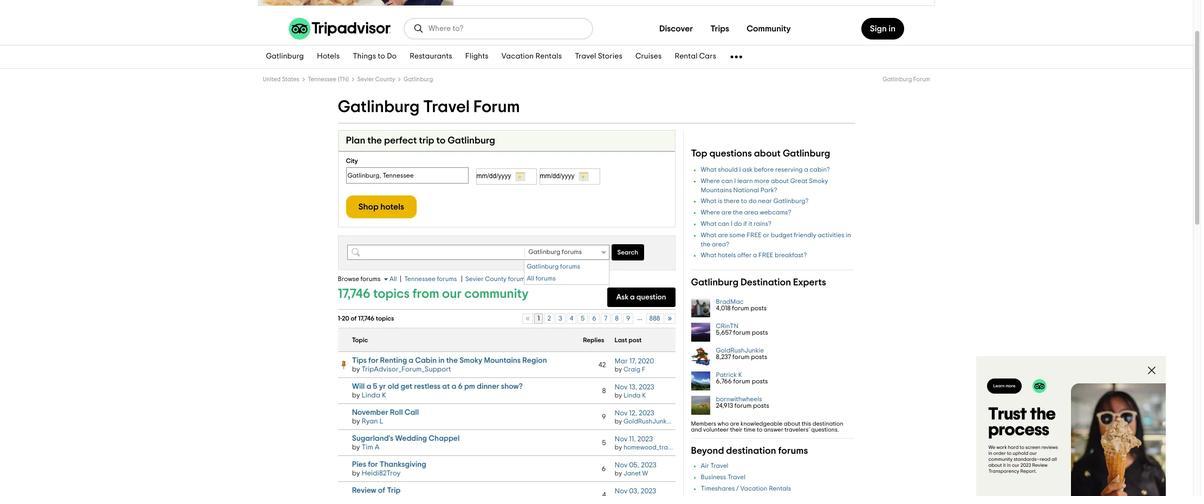 Task type: describe. For each thing, give the bounding box(es) containing it.
gatlinburg down sevier county link
[[338, 99, 420, 115]]

888
[[650, 315, 660, 322]]

1
[[538, 315, 540, 322]]

tripadvisor_forum_support
[[362, 366, 451, 373]]

top questions about gatlinburg
[[691, 149, 831, 159]]

sevier for sevier county
[[357, 76, 374, 82]]

1 horizontal spatial 6
[[592, 315, 597, 322]]

cabin
[[415, 357, 437, 365]]

forum for 5,657
[[734, 330, 751, 336]]

linda inside will a 5 yr old get restless at a 6 pm dinner show? by linda k
[[362, 392, 380, 399]]

6 inside will a 5 yr old get restless at a 6 pm dinner show? by linda k
[[458, 383, 463, 391]]

gatlinburg down 'restaurants' 'link' on the left of the page
[[404, 76, 433, 82]]

patrick k 6,766 forum posts
[[716, 372, 768, 385]]

by inside will a 5 yr old get restless at a 6 pm dinner show? by linda k
[[352, 392, 360, 399]]

...
[[637, 315, 643, 321]]

linda k link for 13,
[[624, 392, 646, 399]]

activities
[[818, 232, 845, 238]]

sevier county
[[357, 76, 395, 82]]

5 nov from the top
[[615, 488, 628, 495]]

by for pies for thanksgiving
[[352, 470, 360, 478]]

flights link
[[459, 46, 495, 68]]

to inside members who are knowledgeable about this destination and volunteer their time to answer travelers' questions.
[[757, 427, 763, 433]]

business travel link
[[701, 474, 746, 481]]

county for sevier county forums
[[485, 276, 507, 282]]

plan
[[346, 136, 365, 146]]

k inside "patrick k 6,766 forum posts"
[[739, 372, 742, 378]]

area?
[[712, 241, 730, 247]]

2023 for sugarland's wedding chappel
[[638, 436, 653, 443]]

7 link
[[601, 314, 611, 324]]

pm
[[464, 383, 475, 391]]

is
[[718, 198, 723, 205]]

our
[[442, 288, 462, 301]]

1 vertical spatial 17,746
[[358, 315, 375, 322]]

vacation inside the air travel business travel timeshares / vacation rentals
[[741, 486, 768, 492]]

tim
[[362, 444, 373, 452]]

0 horizontal spatial all
[[390, 276, 397, 282]]

goldrushjunk... link
[[624, 418, 672, 425]]

members
[[691, 421, 717, 427]]

Search search field
[[429, 24, 584, 34]]

888 link
[[646, 314, 664, 324]]

gatlinburg up bradmac
[[691, 278, 739, 288]]

restaurants link
[[403, 46, 459, 68]]

answer
[[764, 427, 784, 433]]

by for sugarland's wedding chappel
[[352, 444, 360, 452]]

posts for goldrushjunkie 8,237 forum posts
[[751, 354, 767, 361]]

county for sevier county
[[375, 76, 395, 82]]

about inside what should i ask before reserving a cabin? where can i learn more about great smoky mountains national park? what is there to do near gatlinburg? where are the area webcams? what can i do if it rains? what are some free or budget friendly activities in the area? what hotels offer a free breakfast?
[[771, 178, 789, 184]]

0 vertical spatial 9
[[626, 315, 630, 322]]

there
[[724, 198, 740, 205]]

discover button
[[651, 18, 702, 40]]

a right will
[[367, 383, 371, 391]]

nov 12, 2023 link
[[615, 410, 654, 417]]

sevier county link
[[357, 76, 395, 82]]

travel stories link
[[569, 46, 629, 68]]

bornwithwheels
[[716, 396, 762, 403]]

k inside will a 5 yr old get restless at a 6 pm dinner show? by linda k
[[382, 392, 386, 399]]

sticky image
[[339, 359, 348, 372]]

their
[[730, 427, 743, 433]]

4 what from the top
[[701, 232, 717, 238]]

timeshares / vacation rentals link
[[701, 486, 791, 492]]

travel stories
[[575, 53, 623, 60]]

topic
[[352, 337, 368, 344]]

top
[[691, 149, 708, 159]]

«
[[526, 314, 530, 323]]

air
[[701, 463, 709, 469]]

0 horizontal spatial 8
[[602, 387, 606, 395]]

a right offer
[[753, 252, 757, 259]]

friendly
[[794, 232, 817, 238]]

w
[[643, 470, 648, 477]]

tennessee for tennessee (tn)
[[308, 76, 337, 82]]

0 vertical spatial i
[[739, 166, 741, 173]]

craig f link
[[624, 366, 646, 373]]

1 vertical spatial can
[[718, 221, 730, 227]]

review
[[352, 487, 376, 495]]

by for nov 05, 2023
[[615, 470, 622, 477]]

a right at
[[452, 383, 456, 391]]

a up the great
[[804, 166, 809, 173]]

call
[[405, 409, 419, 417]]

craig
[[624, 366, 641, 373]]

destination inside members who are knowledgeable about this destination and volunteer their time to answer travelers' questions.
[[813, 421, 844, 427]]

1 vertical spatial forum
[[474, 99, 520, 115]]

1 what from the top
[[701, 166, 717, 173]]

at
[[442, 383, 450, 391]]

webcams?
[[760, 209, 791, 216]]

sevier county forums
[[466, 276, 528, 282]]

2023 for november roll call
[[639, 410, 654, 417]]

2 horizontal spatial 6
[[602, 465, 606, 473]]

ask
[[743, 166, 753, 173]]

things
[[353, 53, 376, 60]]

sign
[[870, 24, 887, 33]]

forum inside "patrick k 6,766 forum posts"
[[734, 378, 751, 385]]

to left do
[[378, 53, 385, 60]]

rentals inside the air travel business travel timeshares / vacation rentals
[[769, 486, 791, 492]]

posts for bornwithwheels 24,913 forum posts
[[753, 403, 770, 409]]

thanksgiving
[[380, 461, 426, 469]]

travel up trip
[[423, 99, 470, 115]]

0 vertical spatial advertisement region
[[0, 0, 1193, 8]]

nov for sugarland's wedding chappel
[[615, 436, 628, 443]]

bradmac 4,018 forum posts
[[716, 299, 767, 312]]

cabin?
[[810, 166, 830, 173]]

crintn
[[716, 323, 739, 330]]

and
[[691, 427, 702, 433]]

1 vertical spatial gatlinburg link
[[404, 76, 433, 82]]

(tn)
[[338, 76, 349, 82]]

0 vertical spatial about
[[754, 149, 781, 159]]

by for nov 11, 2023
[[615, 444, 622, 451]]

tennessee forums
[[404, 276, 457, 282]]

the left area?
[[701, 241, 711, 247]]

posts for bradmac 4,018 forum posts
[[751, 305, 767, 312]]

1 vertical spatial are
[[718, 232, 728, 238]]

0 vertical spatial topics
[[373, 288, 410, 301]]

24,913
[[716, 403, 733, 409]]

0 vertical spatial of
[[351, 315, 357, 322]]

gatlinburg up cabin?
[[783, 149, 831, 159]]

discover
[[659, 24, 693, 33]]

gatlinburg?
[[774, 198, 809, 205]]

chappel
[[429, 435, 460, 443]]

near
[[758, 198, 772, 205]]

goldrushjunkie
[[716, 348, 764, 354]]

trips button
[[702, 18, 738, 40]]

tim a link
[[362, 444, 380, 452]]

a
[[375, 444, 380, 452]]

a right ask
[[630, 294, 635, 301]]

nov for pies for thanksgiving
[[615, 462, 628, 469]]

it
[[749, 221, 752, 227]]

rental cars link
[[668, 46, 723, 68]]

yr
[[379, 383, 386, 391]]

nov 13, 2023 by linda k
[[615, 383, 654, 399]]

tennessee (tn) link
[[308, 76, 349, 82]]

browse
[[338, 276, 359, 282]]

gatlinburg forums all forums
[[527, 263, 580, 282]]

0 vertical spatial rentals
[[536, 53, 562, 60]]

beyond
[[691, 447, 724, 456]]

1 vertical spatial of
[[378, 487, 385, 495]]

ask
[[617, 294, 629, 301]]

all inside "gatlinburg forums all forums"
[[527, 275, 534, 282]]

united states
[[263, 76, 299, 82]]

nov 13, 2023 link
[[615, 383, 654, 391]]

11,
[[629, 436, 636, 443]]

17,
[[630, 357, 637, 365]]

nov for november roll call
[[615, 410, 628, 417]]

1 vertical spatial advertisement region
[[977, 357, 1166, 496]]

sign in
[[870, 24, 896, 33]]

2023 for will a 5 yr old get restless at a 6 pm dinner show?
[[639, 383, 654, 391]]

vacation inside vacation rentals link
[[502, 53, 534, 60]]

0 horizontal spatial 9
[[602, 413, 606, 421]]

linda inside nov 13, 2023 by linda k
[[624, 392, 641, 399]]

1 vertical spatial i
[[735, 178, 736, 184]]

in inside tips for renting a cabin in the smoky mountains region by tripadvisor_forum_support
[[439, 357, 445, 365]]



Task type: locate. For each thing, give the bounding box(es) containing it.
forum for 4,018
[[732, 305, 749, 312]]

tennessee for tennessee forums
[[404, 276, 436, 282]]

goldrushjunkie image
[[691, 348, 710, 367]]

2023 inside nov 12, 2023 by goldrushjunk...
[[639, 410, 654, 417]]

travel up business travel link
[[711, 463, 729, 469]]

sugarland's
[[352, 435, 394, 443]]

None search field
[[405, 19, 592, 38]]

3 what from the top
[[701, 221, 717, 227]]

1 vertical spatial for
[[368, 461, 378, 469]]

gatlinburg up the united states
[[266, 53, 304, 60]]

2 linda from the left
[[624, 392, 641, 399]]

1 horizontal spatial 8
[[615, 315, 619, 322]]

1 vertical spatial vacation
[[741, 486, 768, 492]]

2 linda k link from the left
[[624, 392, 646, 399]]

gatlinburg travel forum
[[338, 99, 520, 115]]

nov
[[615, 383, 628, 391], [615, 410, 628, 417], [615, 436, 628, 443], [615, 462, 628, 469], [615, 488, 628, 495]]

6
[[592, 315, 597, 322], [458, 383, 463, 391], [602, 465, 606, 473]]

for
[[369, 357, 379, 365], [368, 461, 378, 469]]

do
[[749, 198, 757, 205], [734, 221, 742, 227]]

9 left 12,
[[602, 413, 606, 421]]

1 horizontal spatial all
[[527, 275, 534, 282]]

gatlinburg link down 'restaurants' 'link' on the left of the page
[[404, 76, 433, 82]]

forum right 24,913
[[735, 403, 752, 409]]

for for tips
[[369, 357, 379, 365]]

5 left 11, on the bottom of the page
[[602, 439, 606, 447]]

of left trip
[[378, 487, 385, 495]]

5 what from the top
[[701, 252, 717, 259]]

1 horizontal spatial vacation
[[741, 486, 768, 492]]

posts up bornwithwheels 24,913 forum posts
[[752, 378, 768, 385]]

0 horizontal spatial do
[[734, 221, 742, 227]]

forum inside goldrushjunkie 8,237 forum posts
[[733, 354, 750, 361]]

None submit
[[346, 196, 417, 218], [612, 244, 644, 261], [346, 196, 417, 218], [612, 244, 644, 261]]

1 horizontal spatial forum
[[914, 76, 931, 82]]

close image
[[1146, 365, 1158, 377]]

gatlinburg link up the united states
[[260, 46, 311, 68]]

0 horizontal spatial linda
[[362, 392, 380, 399]]

by down the mar on the bottom
[[615, 366, 622, 373]]

0 horizontal spatial mm/dd/yyyy
[[477, 172, 511, 180]]

k inside nov 13, 2023 by linda k
[[642, 392, 646, 399]]

2023 inside the nov 11, 2023 by homewood_tra...
[[638, 436, 653, 443]]

county
[[375, 76, 395, 82], [485, 276, 507, 282]]

9 right '8' link
[[626, 315, 630, 322]]

forum inside bornwithwheels 24,913 forum posts
[[735, 403, 752, 409]]

linda k link down yr
[[362, 392, 386, 399]]

0 horizontal spatial mountains
[[484, 357, 521, 365]]

destination down time on the bottom right of page
[[726, 447, 776, 456]]

forum right 8,237
[[733, 354, 750, 361]]

l
[[380, 418, 384, 425]]

where down should
[[701, 178, 720, 184]]

by inside "pies for thanksgiving by heidi82troy"
[[352, 470, 360, 478]]

by down nov 11, 2023 link
[[615, 444, 622, 451]]

sevier
[[357, 76, 374, 82], [466, 276, 484, 282]]

17,746 down "browse forums"
[[338, 288, 371, 301]]

patrick k image
[[691, 372, 710, 391]]

gatlinburg forums
[[529, 249, 582, 255]]

tammy c image
[[691, 396, 710, 415]]

janet w link
[[624, 470, 648, 477]]

free down it
[[747, 232, 762, 238]]

to
[[378, 53, 385, 60], [437, 136, 446, 146], [741, 198, 747, 205], [757, 427, 763, 433]]

ryan
[[362, 418, 378, 425]]

8 right "7" at bottom
[[615, 315, 619, 322]]

i up some
[[731, 221, 733, 227]]

smoky inside tips for renting a cabin in the smoky mountains region by tripadvisor_forum_support
[[460, 357, 483, 365]]

0 horizontal spatial sevier
[[357, 76, 374, 82]]

search image
[[414, 23, 424, 34]]

1 vertical spatial 5
[[373, 383, 378, 391]]

more
[[755, 178, 770, 184]]

2020
[[638, 357, 654, 365]]

last
[[615, 337, 627, 344]]

1 horizontal spatial mm/dd/yyyy
[[540, 172, 575, 180]]

by inside nov 12, 2023 by goldrushjunk...
[[615, 418, 622, 425]]

1 vertical spatial destination
[[726, 447, 776, 456]]

2 vertical spatial about
[[784, 421, 801, 427]]

business
[[701, 474, 726, 481]]

nov inside nov 12, 2023 by goldrushjunk...
[[615, 410, 628, 417]]

1 linda from the left
[[362, 392, 380, 399]]

1 vertical spatial do
[[734, 221, 742, 227]]

travel inside "link"
[[575, 53, 596, 60]]

8 down 42
[[602, 387, 606, 395]]

2023 up goldrushjunk... link
[[639, 410, 654, 417]]

3 nov from the top
[[615, 436, 628, 443]]

linda k link down nov 13, 2023 link
[[624, 392, 646, 399]]

smoky down cabin?
[[809, 178, 828, 184]]

0 vertical spatial smoky
[[809, 178, 828, 184]]

0 horizontal spatial 6
[[458, 383, 463, 391]]

for right tips
[[369, 357, 379, 365]]

reserving
[[775, 166, 803, 173]]

nov 03, 2023 link
[[615, 488, 656, 495]]

of right 20 on the left of page
[[351, 315, 357, 322]]

tennessee forums link
[[404, 276, 457, 282]]

air travel link
[[701, 463, 729, 469]]

by inside "nov 05, 2023 by janet w"
[[615, 470, 622, 477]]

0 horizontal spatial of
[[351, 315, 357, 322]]

topics left the from
[[373, 288, 410, 301]]

0 vertical spatial where
[[701, 178, 720, 184]]

1 vertical spatial about
[[771, 178, 789, 184]]

by inside the nov 11, 2023 by homewood_tra...
[[615, 444, 622, 451]]

1 horizontal spatial smoky
[[809, 178, 828, 184]]

post
[[629, 337, 642, 344]]

posts down gatlinburg destination experts
[[751, 305, 767, 312]]

trip
[[387, 487, 401, 495]]

forum for 8,237
[[733, 354, 750, 361]]

0 vertical spatial county
[[375, 76, 395, 82]]

2 mm/dd/yyyy from the left
[[540, 172, 575, 180]]

cruises
[[636, 53, 662, 60]]

crintn image
[[691, 323, 710, 342]]

1 horizontal spatial mountains
[[701, 187, 732, 193]]

2023 right '03,'
[[641, 488, 656, 495]]

0 vertical spatial free
[[747, 232, 762, 238]]

in right sign
[[889, 24, 896, 33]]

mountains up show?
[[484, 357, 521, 365]]

browse forums
[[338, 276, 381, 282]]

in inside what should i ask before reserving a cabin? where can i learn more about great smoky mountains national park? what is there to do near gatlinburg? where are the area webcams? what can i do if it rains? what are some free or budget friendly activities in the area? what hotels offer a free breakfast?
[[846, 232, 851, 238]]

by inside november roll call by ryan l
[[352, 418, 360, 425]]

forum right 5,657
[[734, 330, 751, 336]]

2023 for pies for thanksgiving
[[641, 462, 657, 469]]

tennessee left (tn)
[[308, 76, 337, 82]]

1 horizontal spatial in
[[846, 232, 851, 238]]

0 vertical spatial tennessee
[[308, 76, 337, 82]]

are right who
[[730, 421, 740, 427]]

2 vertical spatial i
[[731, 221, 733, 227]]

travel up / on the bottom of the page
[[728, 474, 746, 481]]

1 horizontal spatial rentals
[[769, 486, 791, 492]]

1 nov from the top
[[615, 383, 628, 391]]

0 horizontal spatial rentals
[[536, 53, 562, 60]]

homewood_tra... link
[[624, 444, 673, 451]]

0 vertical spatial gatlinburg link
[[260, 46, 311, 68]]

will a 5 yr old get restless at a 6 pm dinner show? by linda k
[[352, 383, 523, 399]]

to right trip
[[437, 136, 446, 146]]

5 inside will a 5 yr old get restless at a 6 pm dinner show? by linda k
[[373, 383, 378, 391]]

1 vertical spatial 8
[[602, 387, 606, 395]]

tennessee up the from
[[404, 276, 436, 282]]

posts inside crintn 5,657 forum posts
[[752, 330, 768, 336]]

rentals left the travel stories
[[536, 53, 562, 60]]

1 vertical spatial 9
[[602, 413, 606, 421]]

trip
[[419, 136, 434, 146]]

linda down yr
[[362, 392, 380, 399]]

by for nov 13, 2023
[[615, 392, 622, 399]]

forum for 24,913
[[735, 403, 752, 409]]

by inside tips for renting a cabin in the smoky mountains region by tripadvisor_forum_support
[[352, 366, 360, 373]]

2023 inside nov 13, 2023 by linda k
[[639, 383, 654, 391]]

1 horizontal spatial k
[[642, 392, 646, 399]]

1 vertical spatial where
[[701, 209, 720, 216]]

1 horizontal spatial 9
[[626, 315, 630, 322]]

for up heidi82troy
[[368, 461, 378, 469]]

by down nov 12, 2023 link
[[615, 418, 622, 425]]

by inside sugarland's wedding chappel by tim a
[[352, 444, 360, 452]]

are down there
[[722, 209, 732, 216]]

smoky up pm in the left bottom of the page
[[460, 357, 483, 365]]

1 vertical spatial topics
[[376, 315, 394, 322]]

6 left pm in the left bottom of the page
[[458, 383, 463, 391]]

0 horizontal spatial in
[[439, 357, 445, 365]]

gatlinburg inside "gatlinburg forums all forums"
[[527, 263, 559, 270]]

k down nov 13, 2023 link
[[642, 392, 646, 399]]

goldrushjunkie link
[[716, 348, 764, 354]]

posts inside "patrick k 6,766 forum posts"
[[752, 378, 768, 385]]

2 vertical spatial 6
[[602, 465, 606, 473]]

about up before
[[754, 149, 781, 159]]

county down do
[[375, 76, 395, 82]]

renting
[[380, 357, 407, 365]]

2 vertical spatial in
[[439, 357, 445, 365]]

gatlinburg up "gatlinburg forums all forums"
[[529, 249, 561, 255]]

0 vertical spatial destination
[[813, 421, 844, 427]]

nov 05, 2023 by janet w
[[615, 462, 657, 477]]

8
[[615, 315, 619, 322], [602, 387, 606, 395]]

time
[[744, 427, 756, 433]]

travelers'
[[785, 427, 810, 433]]

2 nov from the top
[[615, 410, 628, 417]]

2
[[548, 315, 551, 322]]

by left 'ryan' on the left bottom of page
[[352, 418, 360, 425]]

destination right this
[[813, 421, 844, 427]]

0 horizontal spatial forum
[[474, 99, 520, 115]]

of
[[351, 315, 357, 322], [378, 487, 385, 495]]

city
[[346, 158, 358, 164]]

the right "cabin"
[[446, 357, 458, 365]]

timeshares
[[701, 486, 735, 492]]

1 vertical spatial free
[[759, 252, 774, 259]]

advertisement region
[[0, 0, 1193, 8], [977, 357, 1166, 496]]

posts up "patrick k 6,766 forum posts"
[[751, 354, 767, 361]]

region
[[523, 357, 547, 365]]

members who are knowledgeable about this destination and volunteer their time to answer travelers' questions.
[[691, 421, 844, 433]]

1 horizontal spatial of
[[378, 487, 385, 495]]

2 where from the top
[[701, 209, 720, 216]]

sevier county forums link
[[466, 276, 528, 282]]

forum right 4,018
[[732, 305, 749, 312]]

1 horizontal spatial linda
[[624, 392, 641, 399]]

posts inside bradmac 4,018 forum posts
[[751, 305, 767, 312]]

linda down 13,
[[624, 392, 641, 399]]

1 horizontal spatial sevier
[[466, 276, 484, 282]]

topics right 20 on the left of page
[[376, 315, 394, 322]]

about inside members who are knowledgeable about this destination and volunteer their time to answer travelers' questions.
[[784, 421, 801, 427]]

nov left 11, on the bottom of the page
[[615, 436, 628, 443]]

nov inside nov 13, 2023 by linda k
[[615, 383, 628, 391]]

about
[[754, 149, 781, 159], [771, 178, 789, 184], [784, 421, 801, 427]]

destination
[[741, 278, 791, 288]]

about up park?
[[771, 178, 789, 184]]

2 vertical spatial 5
[[602, 439, 606, 447]]

1 horizontal spatial tennessee
[[404, 276, 436, 282]]

1 where from the top
[[701, 178, 720, 184]]

can up area?
[[718, 221, 730, 227]]

to right time on the bottom right of page
[[757, 427, 763, 433]]

tennessee
[[308, 76, 337, 82], [404, 276, 436, 282]]

by down nov 13, 2023 link
[[615, 392, 622, 399]]

1 linda k link from the left
[[362, 392, 386, 399]]

nov for will a 5 yr old get restless at a 6 pm dinner show?
[[615, 383, 628, 391]]

gatlinburg right trip
[[448, 136, 495, 146]]

all
[[527, 275, 534, 282], [390, 276, 397, 282]]

2 horizontal spatial 5
[[602, 439, 606, 447]]

1 vertical spatial in
[[846, 232, 851, 238]]

a inside tips for renting a cabin in the smoky mountains region by tripadvisor_forum_support
[[409, 357, 414, 365]]

5 left yr
[[373, 383, 378, 391]]

perfect
[[384, 136, 417, 146]]

0 horizontal spatial linda k link
[[362, 392, 386, 399]]

0 vertical spatial in
[[889, 24, 896, 33]]

0 vertical spatial 6
[[592, 315, 597, 322]]

3
[[559, 315, 562, 322]]

0 horizontal spatial vacation
[[502, 53, 534, 60]]

what should i ask before reserving a cabin? where can i learn more about great smoky mountains national park? what is there to do near gatlinburg? where are the area webcams? what can i do if it rains? what are some free or budget friendly activities in the area? what hotels offer a free breakfast?
[[701, 166, 851, 259]]

0 vertical spatial do
[[749, 198, 757, 205]]

mar 17, 2020 by craig f
[[615, 357, 654, 373]]

posts inside goldrushjunkie 8,237 forum posts
[[751, 354, 767, 361]]

0 horizontal spatial 5
[[373, 383, 378, 391]]

travel
[[575, 53, 596, 60], [423, 99, 470, 115], [711, 463, 729, 469], [728, 474, 746, 481]]

goldrushjunk...
[[624, 418, 672, 425]]

tips for renting a cabin in the smoky mountains region link
[[352, 357, 547, 365]]

dialog
[[977, 357, 1166, 496]]

mountains up is
[[701, 187, 732, 193]]

bradmac
[[716, 299, 744, 305]]

posts inside bornwithwheels 24,913 forum posts
[[753, 403, 770, 409]]

sevier for sevier county forums
[[466, 276, 484, 282]]

tripadvisor image
[[289, 18, 391, 40]]

0 vertical spatial are
[[722, 209, 732, 216]]

1 vertical spatial county
[[485, 276, 507, 282]]

2 vertical spatial are
[[730, 421, 740, 427]]

0 vertical spatial can
[[722, 178, 733, 184]]

2 what from the top
[[701, 198, 717, 205]]

i left the ask
[[739, 166, 741, 173]]

0 horizontal spatial destination
[[726, 447, 776, 456]]

gatlinburg down 'gatlinburg forums'
[[527, 263, 559, 270]]

in right "cabin"
[[439, 357, 445, 365]]

7
[[604, 315, 608, 322]]

question
[[637, 294, 666, 301]]

1 horizontal spatial do
[[749, 198, 757, 205]]

review of trip link
[[352, 487, 401, 495]]

a up the tripadvisor_forum_support at left
[[409, 357, 414, 365]]

nov inside "nov 05, 2023 by janet w"
[[615, 462, 628, 469]]

5 link
[[578, 314, 588, 324]]

2 horizontal spatial in
[[889, 24, 896, 33]]

rains?
[[754, 221, 772, 227]]

17,746 right 20 on the left of page
[[358, 315, 375, 322]]

0 vertical spatial sevier
[[357, 76, 374, 82]]

vacation down search search field at the top left of the page
[[502, 53, 534, 60]]

by inside mar 17, 2020 by craig f
[[615, 366, 622, 373]]

1 horizontal spatial county
[[485, 276, 507, 282]]

the down there
[[733, 209, 743, 216]]

1 horizontal spatial linda k link
[[624, 392, 646, 399]]

questions
[[710, 149, 752, 159]]

2023 up 'homewood_tra...'
[[638, 436, 653, 443]]

nov left 12,
[[615, 410, 628, 417]]

free down or
[[759, 252, 774, 259]]

4 nov from the top
[[615, 462, 628, 469]]

1 vertical spatial 6
[[458, 383, 463, 391]]

0 vertical spatial 5
[[581, 315, 585, 322]]

by for november roll call
[[352, 418, 360, 425]]

the inside tips for renting a cabin in the smoky mountains region by tripadvisor_forum_support
[[446, 357, 458, 365]]

forum right the 6,766
[[734, 378, 751, 385]]

posts up goldrushjunkie
[[752, 330, 768, 336]]

0 horizontal spatial k
[[382, 392, 386, 399]]

mar 17, 2020 link
[[615, 357, 654, 365]]

nov left '03,'
[[615, 488, 628, 495]]

forum inside crintn 5,657 forum posts
[[734, 330, 751, 336]]

by for mar 17, 2020
[[615, 366, 622, 373]]

6 link
[[589, 314, 600, 324]]

for inside tips for renting a cabin in the smoky mountains region by tripadvisor_forum_support
[[369, 357, 379, 365]]

sevier up community
[[466, 276, 484, 282]]

linda k link for a
[[362, 392, 386, 399]]

0 vertical spatial 17,746
[[338, 288, 371, 301]]

1 mm/dd/yyyy from the left
[[477, 172, 511, 180]]

0 vertical spatial forum
[[914, 76, 931, 82]]

None text field
[[363, 249, 524, 260]]

forum inside bradmac 4,018 forum posts
[[732, 305, 749, 312]]

cars
[[700, 53, 717, 60]]

8 link
[[612, 314, 622, 324]]

/
[[737, 486, 739, 492]]

sevier right (tn)
[[357, 76, 374, 82]]

all down 'gatlinburg forums'
[[527, 275, 534, 282]]

nov inside the nov 11, 2023 by homewood_tra...
[[615, 436, 628, 443]]

1-20 of 17,746 topics
[[338, 315, 394, 322]]

by for nov 12, 2023
[[615, 418, 622, 425]]

smoky inside what should i ask before reserving a cabin? where can i learn more about great smoky mountains national park? what is there to do near gatlinburg? where are the area webcams? what can i do if it rains? what are some free or budget friendly activities in the area? what hotels offer a free breakfast?
[[809, 178, 828, 184]]

6 left "7" at bottom
[[592, 315, 597, 322]]

will a 5 yr old get restless at a 6 pm dinner show? link
[[352, 383, 523, 391]]

9 link
[[623, 314, 634, 324]]

1 vertical spatial rentals
[[769, 486, 791, 492]]

2023 inside "nov 05, 2023 by janet w"
[[641, 462, 657, 469]]

county up community
[[485, 276, 507, 282]]

0 vertical spatial for
[[369, 357, 379, 365]]

1 vertical spatial smoky
[[460, 357, 483, 365]]

0 horizontal spatial tennessee
[[308, 76, 337, 82]]

1 horizontal spatial 5
[[581, 315, 585, 322]]

1 horizontal spatial i
[[735, 178, 736, 184]]

homewood_tra...
[[624, 444, 673, 451]]

community button
[[738, 18, 800, 40]]

for inside "pies for thanksgiving by heidi82troy"
[[368, 461, 378, 469]]

can down should
[[722, 178, 733, 184]]

0 vertical spatial 8
[[615, 315, 619, 322]]

by down will
[[352, 392, 360, 399]]

get
[[401, 383, 412, 391]]

do left if
[[734, 221, 742, 227]]

free
[[747, 232, 762, 238], [759, 252, 774, 259]]

2 horizontal spatial k
[[739, 372, 742, 378]]

are inside members who are knowledgeable about this destination and volunteer their time to answer travelers' questions.
[[730, 421, 740, 427]]

05,
[[629, 462, 640, 469]]

bornwithwheels link
[[716, 396, 762, 403]]

nov 12, 2023 by goldrushjunk...
[[615, 410, 672, 425]]

pies for thanksgiving by heidi82troy
[[352, 461, 426, 478]]

by down tips
[[352, 366, 360, 373]]

the right plan
[[368, 136, 382, 146]]

smoky
[[809, 178, 828, 184], [460, 357, 483, 365]]

for for pies
[[368, 461, 378, 469]]

to down national
[[741, 198, 747, 205]]

0 horizontal spatial county
[[375, 76, 395, 82]]

2 link
[[544, 314, 554, 324]]

will
[[352, 383, 365, 391]]

mountains inside tips for renting a cabin in the smoky mountains region by tripadvisor_forum_support
[[484, 357, 521, 365]]

0 vertical spatial mountains
[[701, 187, 732, 193]]

by inside nov 13, 2023 by linda k
[[615, 392, 622, 399]]

0 horizontal spatial i
[[731, 221, 733, 227]]

City text field
[[346, 168, 469, 184]]

»
[[668, 314, 672, 323]]

0 horizontal spatial smoky
[[460, 357, 483, 365]]

posts for crintn 5,657 forum posts
[[752, 330, 768, 336]]

should
[[718, 166, 738, 173]]

mountains inside what should i ask before reserving a cabin? where can i learn more about great smoky mountains national park? what is there to do near gatlinburg? where are the area webcams? what can i do if it rains? what are some free or budget friendly activities in the area? what hotels offer a free breakfast?
[[701, 187, 732, 193]]

united
[[263, 76, 281, 82]]

gatlinburg forum
[[883, 76, 931, 82]]

5 right the 4
[[581, 315, 585, 322]]

to inside what should i ask before reserving a cabin? where can i learn more about great smoky mountains national park? what is there to do near gatlinburg? where are the area webcams? what can i do if it rains? what are some free or budget friendly activities in the area? what hotels offer a free breakfast?
[[741, 198, 747, 205]]

1 horizontal spatial destination
[[813, 421, 844, 427]]

rentals right / on the bottom of the page
[[769, 486, 791, 492]]

i left learn
[[735, 178, 736, 184]]

bradmac image
[[691, 299, 710, 318]]

by left tim
[[352, 444, 360, 452]]

gatlinburg down sign in link
[[883, 76, 912, 82]]



Task type: vqa. For each thing, say whether or not it's contained in the screenshot.
the topmost Rentals
yes



